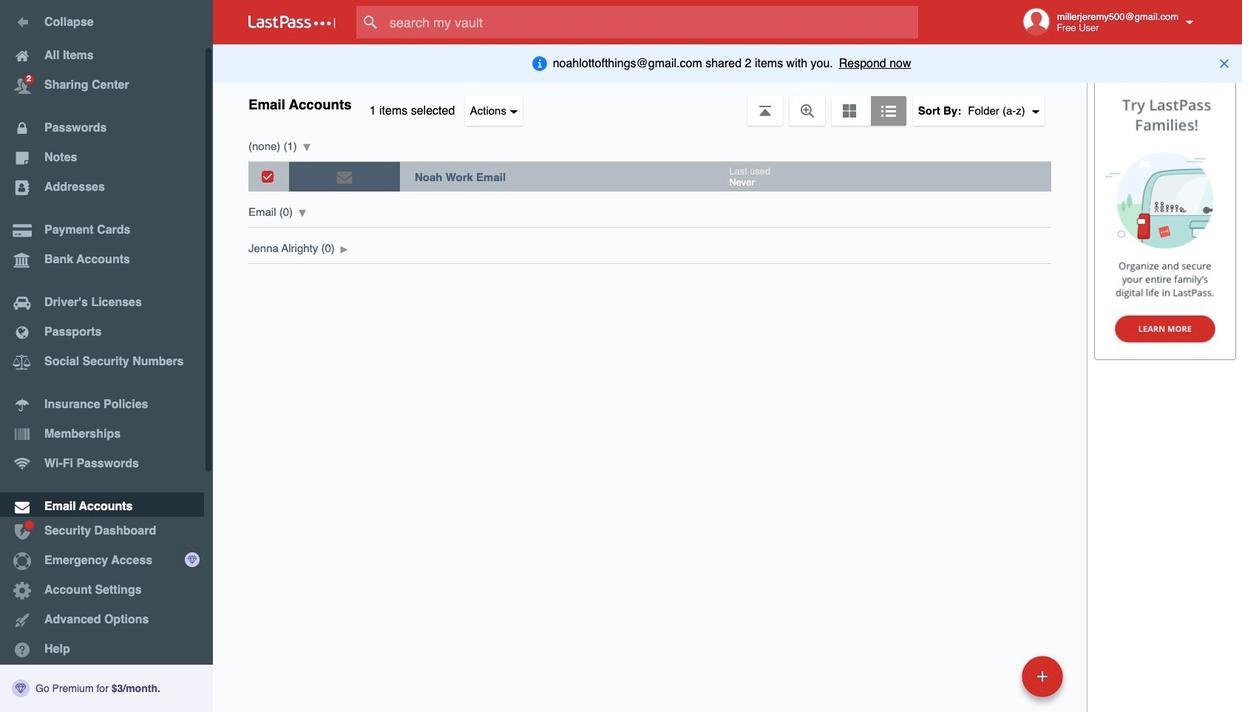 Task type: locate. For each thing, give the bounding box(es) containing it.
search my vault text field
[[356, 6, 947, 38]]

vault options navigation
[[213, 81, 1087, 126]]

main navigation navigation
[[0, 0, 213, 712]]



Task type: vqa. For each thing, say whether or not it's contained in the screenshot.
NEW ITEM image
no



Task type: describe. For each thing, give the bounding box(es) containing it.
Search search field
[[356, 6, 947, 38]]

lastpass image
[[248, 16, 336, 29]]

new item navigation
[[920, 652, 1072, 712]]

new item element
[[920, 655, 1069, 697]]



